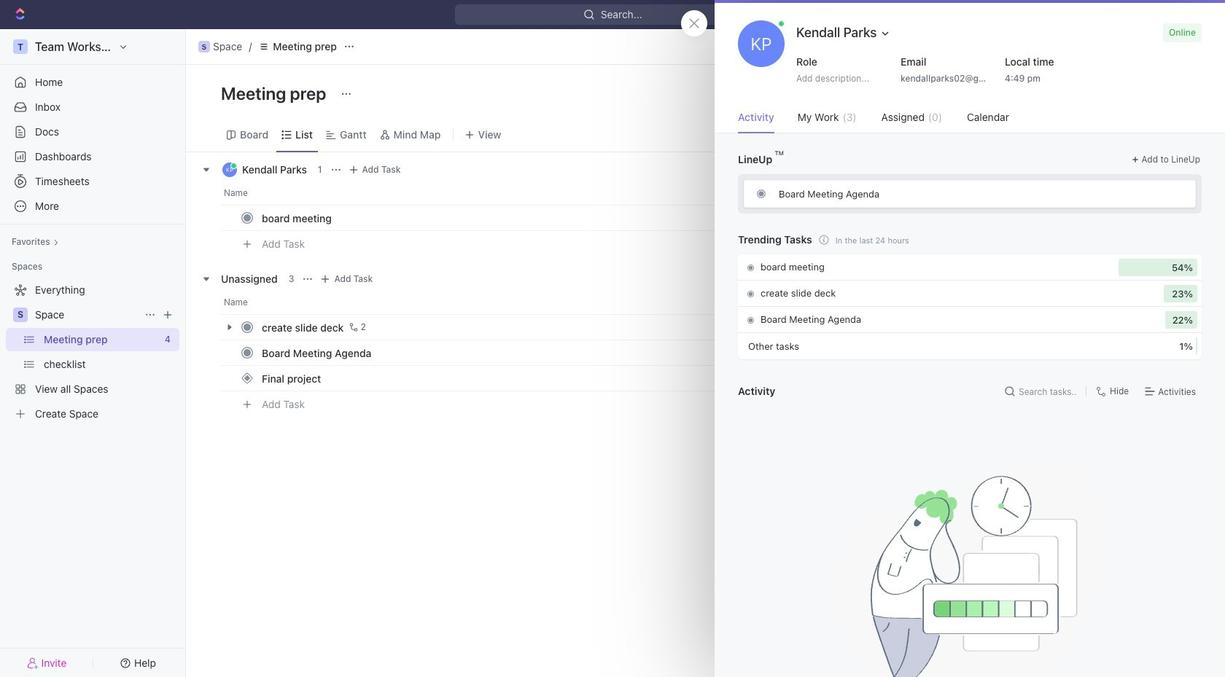 Task type: describe. For each thing, give the bounding box(es) containing it.
0 vertical spatial space, , element
[[198, 41, 210, 53]]

space, , element inside tree
[[13, 308, 28, 322]]

tree inside sidebar navigation
[[6, 279, 179, 426]]

team workspace, , element
[[13, 39, 28, 54]]



Task type: locate. For each thing, give the bounding box(es) containing it.
1 horizontal spatial space, , element
[[198, 41, 210, 53]]

Search tasks.. text field
[[1019, 381, 1080, 403]]

sidebar navigation
[[0, 29, 189, 678]]

0 horizontal spatial space, , element
[[13, 308, 28, 322]]

invite user image
[[27, 657, 38, 670]]

space, , element
[[198, 41, 210, 53], [13, 308, 28, 322]]

tree
[[6, 279, 179, 426]]

1 vertical spatial space, , element
[[13, 308, 28, 322]]



Task type: vqa. For each thing, say whether or not it's contained in the screenshot.
the rightmost space, , element
yes



